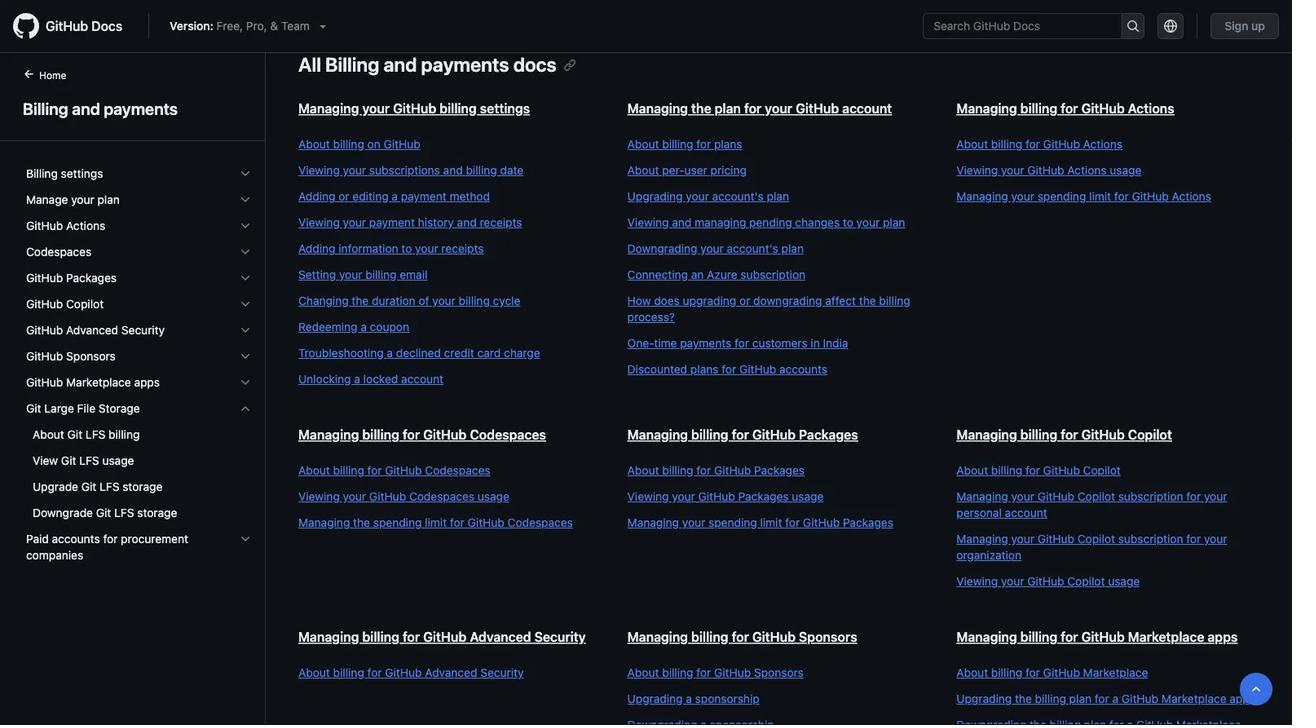 Task type: describe. For each thing, give the bounding box(es) containing it.
email
[[400, 268, 428, 281]]

and up downgrading
[[672, 216, 692, 229]]

plan down about per-user pricing link
[[767, 190, 790, 203]]

advanced for about billing for github advanced security
[[425, 666, 478, 679]]

payment inside viewing your payment history and receipts link
[[369, 216, 415, 229]]

about billing for plans link
[[628, 136, 924, 153]]

about for managing your github billing settings
[[299, 137, 330, 151]]

manage your plan button
[[20, 187, 259, 213]]

codespaces button
[[20, 239, 259, 265]]

troubleshooting a declined credit card charge
[[299, 346, 540, 360]]

git inside git large file storage dropdown button
[[26, 402, 41, 415]]

git for upgrade
[[81, 480, 97, 493]]

about billing for github actions
[[957, 137, 1123, 151]]

viewing your github packages usage link
[[628, 489, 924, 505]]

0 horizontal spatial account
[[401, 372, 444, 386]]

about for managing billing for github copilot
[[957, 464, 989, 477]]

managing your github copilot subscription for your organization
[[957, 532, 1228, 562]]

managing for managing your spending limit for github packages
[[628, 516, 679, 529]]

marketplace up about billing for github marketplace link
[[1129, 629, 1205, 645]]

packages inside github packages 'dropdown button'
[[66, 271, 117, 285]]

billing and payments link
[[20, 96, 246, 121]]

usage for managing billing for github codespaces
[[478, 490, 510, 503]]

for inside paid accounts for procurement companies
[[103, 532, 118, 546]]

up
[[1252, 19, 1266, 33]]

viewing for viewing your subscriptions and billing date
[[299, 164, 340, 177]]

unlocking
[[299, 372, 351, 386]]

lfs for view
[[79, 454, 99, 467]]

upgrade
[[33, 480, 78, 493]]

managing the spending limit for github codespaces link
[[299, 515, 595, 531]]

about for managing billing for github marketplace apps
[[957, 666, 989, 679]]

sign up link
[[1211, 13, 1280, 39]]

charge
[[504, 346, 540, 360]]

about for managing billing for github actions
[[957, 137, 989, 151]]

how does upgrading or downgrading affect the billing process? link
[[628, 293, 924, 325]]

payments for billing and payments
[[104, 99, 178, 118]]

manage
[[26, 193, 68, 206]]

managing your spending limit for github packages link
[[628, 515, 924, 531]]

subscription for managing your github copilot subscription for your organization
[[1119, 532, 1184, 546]]

viewing for viewing your github packages usage
[[628, 490, 669, 503]]

advanced inside dropdown button
[[66, 323, 118, 337]]

your for managing your github billing settings
[[362, 101, 390, 116]]

team
[[281, 19, 310, 33]]

github actions button
[[20, 213, 259, 239]]

git for downgrade
[[96, 506, 111, 520]]

about billing on github link
[[299, 136, 595, 153]]

github docs
[[46, 18, 122, 34]]

github marketplace apps button
[[20, 369, 259, 396]]

managing your github billing settings link
[[299, 101, 530, 116]]

packages inside viewing your github packages usage link
[[739, 490, 789, 503]]

github inside managing your github copilot subscription for your organization
[[1038, 532, 1075, 546]]

sc 9kayk9 0 image for github marketplace apps
[[239, 376, 252, 389]]

your inside the viewing and managing pending changes to your plan link
[[857, 216, 880, 229]]

all billing and payments docs
[[299, 53, 557, 76]]

one-time payments for customers in india link
[[628, 335, 924, 352]]

downgrade git lfs storage link
[[20, 500, 259, 526]]

managing billing for github advanced security link
[[299, 629, 586, 645]]

0 horizontal spatial to
[[402, 242, 412, 255]]

spending for actions
[[1038, 190, 1087, 203]]

your for downgrading your account's plan
[[701, 242, 724, 255]]

managing your github copilot subscription for your personal account link
[[957, 489, 1254, 521]]

about billing for github codespaces
[[299, 464, 491, 477]]

upgrading down per-
[[628, 190, 683, 203]]

and up managing your github billing settings link
[[384, 53, 417, 76]]

for inside managing your github copilot subscription for your personal account
[[1187, 490, 1202, 503]]

the for managing the plan for your github account
[[692, 101, 712, 116]]

manage your plan
[[26, 193, 120, 206]]

managing billing for github copilot link
[[957, 427, 1173, 443]]

how does upgrading or downgrading affect the billing process?
[[628, 294, 911, 324]]

git large file storage element containing about git lfs billing
[[13, 422, 265, 526]]

github sponsors button
[[20, 343, 259, 369]]

adding for adding or editing a payment method
[[299, 190, 336, 203]]

the inside how does upgrading or downgrading affect the billing process?
[[860, 294, 877, 308]]

user
[[685, 164, 708, 177]]

triangle down image
[[316, 20, 329, 33]]

github inside 'dropdown button'
[[26, 376, 63, 389]]

pricing
[[711, 164, 747, 177]]

per-
[[663, 164, 685, 177]]

managing billing for github sponsors link
[[628, 629, 858, 645]]

git large file storage button
[[20, 396, 259, 422]]

downgrading
[[754, 294, 823, 308]]

github sponsors
[[26, 350, 116, 363]]

sponsors for managing billing for github sponsors
[[799, 629, 858, 645]]

your for managing your spending limit for github actions
[[1012, 190, 1035, 203]]

a down about billing for github marketplace link
[[1113, 692, 1119, 706]]

billing for billing and payments
[[23, 99, 68, 118]]

setting your billing email
[[299, 268, 428, 281]]

connecting an azure subscription
[[628, 268, 806, 281]]

sponsors inside dropdown button
[[66, 350, 116, 363]]

card
[[478, 346, 501, 360]]

about for managing the plan for your github account
[[628, 137, 659, 151]]

your inside adding information to your receipts link
[[415, 242, 439, 255]]

your for manage your plan
[[71, 193, 94, 206]]

sponsors for about billing for github sponsors
[[755, 666, 804, 679]]

git for about
[[67, 428, 82, 441]]

billing settings button
[[20, 161, 259, 187]]

discounted plans for github accounts
[[628, 363, 828, 376]]

downgrading your account's plan link
[[628, 241, 924, 257]]

history
[[418, 216, 454, 229]]

managing for managing your github copilot subscription for your organization
[[957, 532, 1009, 546]]

a for upgrading
[[686, 692, 692, 706]]

billing inside how does upgrading or downgrading affect the billing process?
[[880, 294, 911, 308]]

github copilot button
[[20, 291, 259, 317]]

github inside 'link'
[[740, 363, 777, 376]]

copilot inside managing your github copilot subscription for your personal account
[[1078, 490, 1116, 503]]

upgrading your account's plan
[[628, 190, 790, 203]]

managing
[[695, 216, 747, 229]]

billing and payments element
[[0, 66, 266, 723]]

plans inside 'link'
[[691, 363, 719, 376]]

managing your github billing settings
[[299, 101, 530, 116]]

sc 9kayk9 0 image for github actions
[[239, 219, 252, 232]]

billing settings
[[26, 167, 103, 180]]

limit for actions
[[1090, 190, 1112, 203]]

for inside managing your github copilot subscription for your organization
[[1187, 532, 1202, 546]]

security inside github advanced security dropdown button
[[121, 323, 165, 337]]

about for managing billing for github packages
[[628, 464, 659, 477]]

git for view
[[61, 454, 76, 467]]

managing billing for github actions
[[957, 101, 1175, 116]]

lfs for about
[[86, 428, 106, 441]]

managing billing for github codespaces
[[299, 427, 546, 443]]

about billing for plans
[[628, 137, 743, 151]]

your for viewing your github actions usage
[[1002, 164, 1025, 177]]

viewing for viewing your payment history and receipts
[[299, 216, 340, 229]]

viewing and managing pending changes to your plan link
[[628, 215, 924, 231]]

your for upgrading your account's plan
[[686, 190, 709, 203]]

about git lfs billing
[[33, 428, 140, 441]]

sponsorship
[[695, 692, 760, 706]]

managing for managing billing for github codespaces
[[299, 427, 359, 443]]

india
[[823, 336, 849, 350]]

your for viewing your github copilot usage
[[1002, 575, 1025, 588]]

or inside how does upgrading or downgrading affect the billing process?
[[740, 294, 751, 308]]

method
[[450, 190, 490, 203]]

managing your spending limit for github actions link
[[957, 188, 1254, 205]]

payment inside 'adding or editing a payment method' link
[[401, 190, 447, 203]]

sc 9kayk9 0 image for manage your plan
[[239, 193, 252, 206]]

on
[[368, 137, 381, 151]]

app
[[1230, 692, 1250, 706]]

and down about billing on github link
[[443, 164, 463, 177]]

pro,
[[246, 19, 267, 33]]

storage for downgrade git lfs storage
[[137, 506, 177, 520]]

managing for managing billing for github actions
[[957, 101, 1018, 116]]

upgrading a sponsorship
[[628, 692, 760, 706]]

home link
[[16, 68, 92, 84]]

azure
[[707, 268, 738, 281]]

search image
[[1127, 20, 1140, 33]]

sc 9kayk9 0 image for paid accounts for procurement companies
[[239, 533, 252, 546]]

viewing and managing pending changes to your plan
[[628, 216, 906, 229]]

managing billing for github sponsors
[[628, 629, 858, 645]]

git large file storage
[[26, 402, 140, 415]]

0 vertical spatial account
[[843, 101, 893, 116]]

view
[[33, 454, 58, 467]]

your for managing your github copilot subscription for your personal account
[[1012, 490, 1035, 503]]

companies
[[26, 549, 83, 562]]

credit
[[444, 346, 475, 360]]

the for upgrading the billing plan for a github marketplace app
[[1015, 692, 1033, 706]]

upgrading the billing plan for a github marketplace app link
[[957, 691, 1254, 707]]



Task type: vqa. For each thing, say whether or not it's contained in the screenshot.
sc 9kayk9 0 icon in GitHub Advanced Security dropdown button
yes



Task type: locate. For each thing, give the bounding box(es) containing it.
0 vertical spatial settings
[[480, 101, 530, 116]]

0 vertical spatial accounts
[[780, 363, 828, 376]]

viewing for viewing your github codespaces usage
[[299, 490, 340, 503]]

receipts down 'method'
[[480, 216, 522, 229]]

billing up manage
[[26, 167, 58, 180]]

your inside downgrading your account's plan link
[[701, 242, 724, 255]]

about billing for github copilot link
[[957, 462, 1254, 479]]

managing billing for github marketplace apps
[[957, 629, 1239, 645]]

upgrading for managing billing for github marketplace apps
[[957, 692, 1012, 706]]

subscription for managing your github copilot subscription for your personal account
[[1119, 490, 1184, 503]]

viewing down about billing for github codespaces at the left of page
[[299, 490, 340, 503]]

limit for packages
[[761, 516, 783, 529]]

billing
[[440, 101, 477, 116], [1021, 101, 1058, 116], [333, 137, 364, 151], [663, 137, 694, 151], [992, 137, 1023, 151], [466, 164, 497, 177], [366, 268, 397, 281], [459, 294, 490, 308], [880, 294, 911, 308], [362, 427, 400, 443], [692, 427, 729, 443], [1021, 427, 1058, 443], [109, 428, 140, 441], [333, 464, 364, 477], [663, 464, 694, 477], [992, 464, 1023, 477], [362, 629, 400, 645], [692, 629, 729, 645], [1021, 629, 1058, 645], [333, 666, 364, 679], [663, 666, 694, 679], [992, 666, 1023, 679], [1036, 692, 1067, 706]]

0 vertical spatial storage
[[123, 480, 163, 493]]

git down upgrade git lfs storage
[[96, 506, 111, 520]]

2 adding from the top
[[299, 242, 336, 255]]

a for troubleshooting
[[387, 346, 393, 360]]

about inside about billing for github packages link
[[628, 464, 659, 477]]

None search field
[[924, 13, 1145, 39]]

3 sc 9kayk9 0 image from the top
[[239, 246, 252, 259]]

plan down about billing for github marketplace link
[[1070, 692, 1092, 706]]

1 vertical spatial account
[[401, 372, 444, 386]]

lfs up downgrade git lfs storage
[[100, 480, 120, 493]]

managing for managing your github copilot subscription for your personal account
[[957, 490, 1009, 503]]

lfs down upgrade git lfs storage link
[[114, 506, 134, 520]]

0 horizontal spatial accounts
[[52, 532, 100, 546]]

2 vertical spatial account
[[1005, 506, 1048, 520]]

1 git large file storage element from the top
[[13, 396, 265, 526]]

payment up adding information to your receipts
[[369, 216, 415, 229]]

0 horizontal spatial settings
[[61, 167, 103, 180]]

0 vertical spatial or
[[339, 190, 350, 203]]

copilot inside viewing your github copilot usage link
[[1068, 575, 1106, 588]]

1 horizontal spatial payments
[[421, 53, 509, 76]]

sc 9kayk9 0 image
[[239, 167, 252, 180], [239, 193, 252, 206], [239, 246, 252, 259], [239, 298, 252, 311], [239, 376, 252, 389], [239, 402, 252, 415], [239, 533, 252, 546]]

view git lfs usage
[[33, 454, 134, 467]]

1 vertical spatial subscription
[[1119, 490, 1184, 503]]

0 vertical spatial plans
[[715, 137, 743, 151]]

copilot inside managing your github copilot subscription for your organization
[[1078, 532, 1116, 546]]

1 vertical spatial payment
[[369, 216, 415, 229]]

spending for codespaces
[[373, 516, 422, 529]]

settings inside dropdown button
[[61, 167, 103, 180]]

0 vertical spatial security
[[121, 323, 165, 337]]

marketplace up file
[[66, 376, 131, 389]]

billing down home "link"
[[23, 99, 68, 118]]

viewing down 'organization'
[[957, 575, 999, 588]]

version:
[[170, 19, 214, 33]]

1 horizontal spatial apps
[[1208, 629, 1239, 645]]

a right 'editing'
[[392, 190, 398, 203]]

billing
[[326, 53, 380, 76], [23, 99, 68, 118], [26, 167, 58, 180]]

settings up manage your plan
[[61, 167, 103, 180]]

coupon
[[370, 320, 409, 334]]

managing for managing billing for github copilot
[[957, 427, 1018, 443]]

storage for upgrade git lfs storage
[[123, 480, 163, 493]]

security
[[121, 323, 165, 337], [535, 629, 586, 645], [481, 666, 524, 679]]

payments up managing your github billing settings
[[421, 53, 509, 76]]

lfs for upgrade
[[100, 480, 120, 493]]

git inside view git lfs usage link
[[61, 454, 76, 467]]

viewing down about billing on github
[[299, 164, 340, 177]]

sc 9kayk9 0 image for github sponsors
[[239, 350, 252, 363]]

your for viewing your github codespaces usage
[[343, 490, 366, 503]]

sc 9kayk9 0 image for git large file storage
[[239, 402, 252, 415]]

security for about billing for github advanced security
[[481, 666, 524, 679]]

your inside upgrading your account's plan link
[[686, 190, 709, 203]]

your inside viewing your github packages usage link
[[672, 490, 696, 503]]

accounts down in
[[780, 363, 828, 376]]

sc 9kayk9 0 image
[[239, 219, 252, 232], [239, 272, 252, 285], [239, 324, 252, 337], [239, 350, 252, 363]]

upgrading for managing billing for github sponsors
[[628, 692, 683, 706]]

your inside viewing your github copilot usage link
[[1002, 575, 1025, 588]]

4 sc 9kayk9 0 image from the top
[[239, 298, 252, 311]]

managing billing for github packages link
[[628, 427, 859, 443]]

1 vertical spatial or
[[740, 294, 751, 308]]

sc 9kayk9 0 image inside github packages 'dropdown button'
[[239, 272, 252, 285]]

downgrading your account's plan
[[628, 242, 804, 255]]

a left locked
[[354, 372, 360, 386]]

about billing for github marketplace link
[[957, 665, 1254, 681]]

connecting an azure subscription link
[[628, 267, 924, 283]]

1 vertical spatial sponsors
[[799, 629, 858, 645]]

apps up app
[[1208, 629, 1239, 645]]

2 horizontal spatial account
[[1005, 506, 1048, 520]]

your inside viewing your payment history and receipts link
[[343, 216, 366, 229]]

the down setting your billing email
[[352, 294, 369, 308]]

a down about billing for github sponsors
[[686, 692, 692, 706]]

paid accounts for procurement companies
[[26, 532, 188, 562]]

github inside 'dropdown button'
[[26, 271, 63, 285]]

2 sc 9kayk9 0 image from the top
[[239, 193, 252, 206]]

2 vertical spatial advanced
[[425, 666, 478, 679]]

git inside upgrade git lfs storage link
[[81, 480, 97, 493]]

github advanced security
[[26, 323, 165, 337]]

downgrade git lfs storage
[[33, 506, 177, 520]]

sponsors up github marketplace apps
[[66, 350, 116, 363]]

lfs for downgrade
[[114, 506, 134, 520]]

account's for upgrading your account's plan
[[713, 190, 764, 203]]

viewing for viewing your github copilot usage
[[957, 575, 999, 588]]

downgrading
[[628, 242, 698, 255]]

advanced
[[66, 323, 118, 337], [470, 629, 531, 645], [425, 666, 478, 679]]

payments for one-time payments for customers in india
[[680, 336, 732, 350]]

git inside downgrade git lfs storage link
[[96, 506, 111, 520]]

subscription
[[741, 268, 806, 281], [1119, 490, 1184, 503], [1119, 532, 1184, 546]]

and down 'method'
[[457, 216, 477, 229]]

connecting
[[628, 268, 688, 281]]

1 horizontal spatial settings
[[480, 101, 530, 116]]

2 horizontal spatial limit
[[1090, 190, 1112, 203]]

usage down about billing for github actions link
[[1110, 164, 1142, 177]]

does
[[654, 294, 680, 308]]

adding left 'editing'
[[299, 190, 336, 203]]

payment up history
[[401, 190, 447, 203]]

accounts inside paid accounts for procurement companies
[[52, 532, 100, 546]]

7 sc 9kayk9 0 image from the top
[[239, 533, 252, 546]]

and down home "link"
[[72, 99, 100, 118]]

your for viewing your github packages usage
[[672, 490, 696, 503]]

sc 9kayk9 0 image for codespaces
[[239, 246, 252, 259]]

about inside about billing for github copilot link
[[957, 464, 989, 477]]

1 vertical spatial advanced
[[470, 629, 531, 645]]

1 vertical spatial receipts
[[442, 242, 484, 255]]

2 horizontal spatial payments
[[680, 336, 732, 350]]

6 sc 9kayk9 0 image from the top
[[239, 402, 252, 415]]

view git lfs usage link
[[20, 448, 259, 474]]

viewing your github actions usage
[[957, 164, 1142, 177]]

changing
[[299, 294, 349, 308]]

storage down view git lfs usage link
[[123, 480, 163, 493]]

a inside "link"
[[361, 320, 367, 334]]

github advanced security button
[[20, 317, 259, 343]]

receipts down viewing your payment history and receipts link at left top
[[442, 242, 484, 255]]

accounts up companies
[[52, 532, 100, 546]]

2 horizontal spatial security
[[535, 629, 586, 645]]

1 horizontal spatial account
[[843, 101, 893, 116]]

account's down viewing and managing pending changes to your plan
[[727, 242, 779, 255]]

adding up setting
[[299, 242, 336, 255]]

redeeming a coupon
[[299, 320, 409, 334]]

about inside about billing for github sponsors link
[[628, 666, 659, 679]]

sc 9kayk9 0 image inside github actions dropdown button
[[239, 219, 252, 232]]

0 horizontal spatial apps
[[134, 376, 160, 389]]

billing right all
[[326, 53, 380, 76]]

usage down managing your github copilot subscription for your organization link
[[1109, 575, 1140, 588]]

2 vertical spatial payments
[[680, 336, 732, 350]]

git inside about git lfs billing link
[[67, 428, 82, 441]]

copilot down managing your github copilot subscription for your personal account
[[1078, 532, 1116, 546]]

advanced for managing billing for github advanced security
[[470, 629, 531, 645]]

advanced up github sponsors at the left
[[66, 323, 118, 337]]

your for setting your billing email
[[339, 268, 363, 281]]

apps down github sponsors dropdown button
[[134, 376, 160, 389]]

actions inside dropdown button
[[66, 219, 105, 232]]

a left coupon
[[361, 320, 367, 334]]

git left large
[[26, 402, 41, 415]]

plans up pricing at the top of page
[[715, 137, 743, 151]]

0 vertical spatial sponsors
[[66, 350, 116, 363]]

sc 9kayk9 0 image for github copilot
[[239, 298, 252, 311]]

about billing for github codespaces link
[[299, 462, 595, 479]]

limit down viewing your github codespaces usage link
[[425, 516, 447, 529]]

billing inside dropdown button
[[26, 167, 58, 180]]

0 vertical spatial adding
[[299, 190, 336, 203]]

your inside viewing your github actions usage link
[[1002, 164, 1025, 177]]

1 horizontal spatial accounts
[[780, 363, 828, 376]]

packages inside about billing for github packages link
[[755, 464, 805, 477]]

about for managing billing for github sponsors
[[628, 666, 659, 679]]

0 horizontal spatial limit
[[425, 516, 447, 529]]

to down viewing your payment history and receipts
[[402, 242, 412, 255]]

customers
[[753, 336, 808, 350]]

managing the plan for your github account link
[[628, 101, 893, 116]]

1 vertical spatial payments
[[104, 99, 178, 118]]

managing the plan for your github account
[[628, 101, 893, 116]]

sc 9kayk9 0 image inside github sponsors dropdown button
[[239, 350, 252, 363]]

receipts
[[480, 216, 522, 229], [442, 242, 484, 255]]

adding or editing a payment method link
[[299, 188, 595, 205]]

usage down about billing for github packages link
[[792, 490, 824, 503]]

1 vertical spatial accounts
[[52, 532, 100, 546]]

0 vertical spatial to
[[843, 216, 854, 229]]

lfs down file
[[86, 428, 106, 441]]

managing for managing your spending limit for github actions
[[957, 190, 1009, 203]]

git
[[26, 402, 41, 415], [67, 428, 82, 441], [61, 454, 76, 467], [81, 480, 97, 493], [96, 506, 111, 520]]

git down git large file storage
[[67, 428, 82, 441]]

git large file storage element containing git large file storage
[[13, 396, 265, 526]]

adding
[[299, 190, 336, 203], [299, 242, 336, 255]]

upgrade git lfs storage
[[33, 480, 163, 493]]

about
[[299, 137, 330, 151], [628, 137, 659, 151], [957, 137, 989, 151], [628, 164, 659, 177], [33, 428, 64, 441], [299, 464, 330, 477], [628, 464, 659, 477], [957, 464, 989, 477], [299, 666, 330, 679], [628, 666, 659, 679], [957, 666, 989, 679]]

managing your github copilot subscription for your organization link
[[957, 531, 1254, 564]]

troubleshooting
[[299, 346, 384, 360]]

2 vertical spatial security
[[481, 666, 524, 679]]

tooltip
[[1241, 673, 1273, 706]]

upgrading down about billing for github marketplace
[[957, 692, 1012, 706]]

managing the spending limit for github codespaces
[[299, 516, 573, 529]]

a for unlocking
[[354, 372, 360, 386]]

usage down about git lfs billing link at left bottom
[[102, 454, 134, 467]]

your inside managing your spending limit for github actions link
[[1012, 190, 1035, 203]]

your inside manage your plan dropdown button
[[71, 193, 94, 206]]

viewing your payment history and receipts link
[[299, 215, 595, 231]]

your inside managing your spending limit for github packages link
[[683, 516, 706, 529]]

2 vertical spatial subscription
[[1119, 532, 1184, 546]]

1 horizontal spatial spending
[[709, 516, 757, 529]]

4 sc 9kayk9 0 image from the top
[[239, 350, 252, 363]]

spending down viewing your github actions usage
[[1038, 190, 1087, 203]]

upgrading
[[628, 190, 683, 203], [628, 692, 683, 706], [957, 692, 1012, 706]]

your inside setting your billing email link
[[339, 268, 363, 281]]

git right view
[[61, 454, 76, 467]]

apps
[[134, 376, 160, 389], [1208, 629, 1239, 645]]

about inside about billing for plans link
[[628, 137, 659, 151]]

1 horizontal spatial or
[[740, 294, 751, 308]]

billing for billing settings
[[26, 167, 58, 180]]

viewing your github codespaces usage link
[[299, 489, 595, 505]]

your inside changing the duration of your billing cycle link
[[433, 294, 456, 308]]

storage
[[99, 402, 140, 415]]

plan right changes
[[883, 216, 906, 229]]

plan down 'billing settings' dropdown button
[[98, 193, 120, 206]]

usage down about billing for github codespaces link
[[478, 490, 510, 503]]

your for managing your spending limit for github packages
[[683, 516, 706, 529]]

subscription inside managing your github copilot subscription for your personal account
[[1119, 490, 1184, 503]]

0 vertical spatial subscription
[[741, 268, 806, 281]]

usage inside git large file storage element
[[102, 454, 134, 467]]

copilot inside github copilot dropdown button
[[66, 297, 104, 311]]

managing for managing billing for github sponsors
[[628, 629, 688, 645]]

1 sc 9kayk9 0 image from the top
[[239, 219, 252, 232]]

github packages button
[[20, 265, 259, 291]]

sc 9kayk9 0 image inside codespaces dropdown button
[[239, 246, 252, 259]]

organization
[[957, 549, 1022, 562]]

copilot up managing your github copilot subscription for your personal account link
[[1084, 464, 1121, 477]]

information
[[339, 242, 399, 255]]

one-time payments for customers in india
[[628, 336, 849, 350]]

about billing for github copilot
[[957, 464, 1121, 477]]

git down view git lfs usage
[[81, 480, 97, 493]]

1 vertical spatial security
[[535, 629, 586, 645]]

0 vertical spatial payments
[[421, 53, 509, 76]]

managing for managing billing for github marketplace apps
[[957, 629, 1018, 645]]

spending down viewing your github packages usage
[[709, 516, 757, 529]]

plan down the viewing and managing pending changes to your plan link
[[782, 242, 804, 255]]

1 vertical spatial apps
[[1208, 629, 1239, 645]]

limit down viewing your github actions usage link
[[1090, 190, 1112, 203]]

downgrade
[[33, 506, 93, 520]]

managing billing for github marketplace apps link
[[957, 629, 1239, 645]]

your inside viewing your subscriptions and billing date link
[[343, 164, 366, 177]]

2 vertical spatial sponsors
[[755, 666, 804, 679]]

the for changing the duration of your billing cycle
[[352, 294, 369, 308]]

discounted plans for github accounts link
[[628, 361, 924, 378]]

upgrading down about billing for github sponsors
[[628, 692, 683, 706]]

github inside managing your github copilot subscription for your personal account
[[1038, 490, 1075, 503]]

usage for managing billing for github packages
[[792, 490, 824, 503]]

or right upgrading
[[740, 294, 751, 308]]

home
[[39, 69, 66, 81]]

security for managing billing for github advanced security
[[535, 629, 586, 645]]

Search GitHub Docs search field
[[924, 14, 1122, 38]]

sc 9kayk9 0 image inside the github marketplace apps 'dropdown button'
[[239, 376, 252, 389]]

0 vertical spatial advanced
[[66, 323, 118, 337]]

duration
[[372, 294, 416, 308]]

0 horizontal spatial payments
[[104, 99, 178, 118]]

about inside about billing for github codespaces link
[[299, 464, 330, 477]]

viewing your payment history and receipts
[[299, 216, 522, 229]]

about per-user pricing
[[628, 164, 747, 177]]

settings
[[480, 101, 530, 116], [61, 167, 103, 180]]

limit for codespaces
[[425, 516, 447, 529]]

of
[[419, 294, 429, 308]]

0 vertical spatial apps
[[134, 376, 160, 389]]

github actions
[[26, 219, 105, 232]]

github packages
[[26, 271, 117, 285]]

sc 9kayk9 0 image inside github advanced security dropdown button
[[239, 324, 252, 337]]

spending down viewing your github codespaces usage on the bottom left of page
[[373, 516, 422, 529]]

limit down viewing your github packages usage link
[[761, 516, 783, 529]]

the up about billing for plans on the top of page
[[692, 101, 712, 116]]

your for viewing your payment history and receipts
[[343, 216, 366, 229]]

viewing down about billing for github actions
[[957, 164, 999, 177]]

copilot down managing your github copilot subscription for your organization
[[1068, 575, 1106, 588]]

account's down pricing at the top of page
[[713, 190, 764, 203]]

viewing down about billing for github packages
[[628, 490, 669, 503]]

copilot up github advanced security
[[66, 297, 104, 311]]

1 vertical spatial settings
[[61, 167, 103, 180]]

subscription down about billing for github copilot link
[[1119, 490, 1184, 503]]

a for redeeming
[[361, 320, 367, 334]]

the right affect
[[860, 294, 877, 308]]

accounts inside 'link'
[[780, 363, 828, 376]]

0 vertical spatial account's
[[713, 190, 764, 203]]

time
[[654, 336, 677, 350]]

upgrade git lfs storage link
[[20, 474, 259, 500]]

payments up discounted plans for github accounts
[[680, 336, 732, 350]]

plans down one-time payments for customers in india
[[691, 363, 719, 376]]

0 horizontal spatial spending
[[373, 516, 422, 529]]

1 vertical spatial account's
[[727, 242, 779, 255]]

2 vertical spatial billing
[[26, 167, 58, 180]]

upgrading your account's plan link
[[628, 188, 924, 205]]

sc 9kayk9 0 image for github packages
[[239, 272, 252, 285]]

1 vertical spatial adding
[[299, 242, 336, 255]]

2 git large file storage element from the top
[[13, 422, 265, 526]]

paid
[[26, 532, 49, 546]]

for inside 'link'
[[722, 363, 737, 376]]

0 vertical spatial payment
[[401, 190, 447, 203]]

managing for managing billing for github packages
[[628, 427, 688, 443]]

a down coupon
[[387, 346, 393, 360]]

to right changes
[[843, 216, 854, 229]]

managing for managing your github billing settings
[[299, 101, 359, 116]]

about billing for github advanced security
[[299, 666, 524, 679]]

sc 9kayk9 0 image inside paid accounts for procurement companies 'dropdown button'
[[239, 533, 252, 546]]

sponsors
[[66, 350, 116, 363], [799, 629, 858, 645], [755, 666, 804, 679]]

&
[[270, 19, 278, 33]]

1 sc 9kayk9 0 image from the top
[[239, 167, 252, 180]]

plan inside dropdown button
[[98, 193, 120, 206]]

sc 9kayk9 0 image inside 'billing settings' dropdown button
[[239, 167, 252, 180]]

usage
[[1110, 164, 1142, 177], [102, 454, 134, 467], [478, 490, 510, 503], [792, 490, 824, 503], [1109, 575, 1140, 588]]

setting your billing email link
[[299, 267, 595, 283]]

about inside about billing for github marketplace link
[[957, 666, 989, 679]]

the down viewing your github codespaces usage on the bottom left of page
[[353, 516, 370, 529]]

viewing your subscriptions and billing date
[[299, 164, 524, 177]]

0 vertical spatial receipts
[[480, 216, 522, 229]]

2 sc 9kayk9 0 image from the top
[[239, 272, 252, 285]]

settings down docs
[[480, 101, 530, 116]]

0 vertical spatial billing
[[326, 53, 380, 76]]

github marketplace apps
[[26, 376, 160, 389]]

about inside about billing for github actions link
[[957, 137, 989, 151]]

viewing for viewing and managing pending changes to your plan
[[628, 216, 669, 229]]

about billing for github sponsors
[[628, 666, 804, 679]]

pending
[[750, 216, 793, 229]]

marketplace up upgrading the billing plan for a github marketplace app link
[[1084, 666, 1149, 679]]

usage for managing billing for github actions
[[1110, 164, 1142, 177]]

subscription down managing your github copilot subscription for your personal account link
[[1119, 532, 1184, 546]]

managing inside managing your github copilot subscription for your personal account
[[957, 490, 1009, 503]]

copilot down about billing for github copilot link
[[1078, 490, 1116, 503]]

docs
[[514, 53, 557, 76]]

the for managing the spending limit for github codespaces
[[353, 516, 370, 529]]

1 vertical spatial plans
[[691, 363, 719, 376]]

managing for managing the plan for your github account
[[628, 101, 688, 116]]

how
[[628, 294, 651, 308]]

packages inside managing your spending limit for github packages link
[[843, 516, 894, 529]]

discounted
[[628, 363, 688, 376]]

1 horizontal spatial to
[[843, 216, 854, 229]]

your for viewing your subscriptions and billing date
[[343, 164, 366, 177]]

marketplace inside 'dropdown button'
[[66, 376, 131, 389]]

viewing up downgrading
[[628, 216, 669, 229]]

codespaces inside dropdown button
[[26, 245, 91, 259]]

sc 9kayk9 0 image inside manage your plan dropdown button
[[239, 193, 252, 206]]

about git lfs billing link
[[20, 422, 259, 448]]

5 sc 9kayk9 0 image from the top
[[239, 376, 252, 389]]

subscription down downgrading your account's plan link
[[741, 268, 806, 281]]

github
[[46, 18, 88, 34], [393, 101, 437, 116], [796, 101, 839, 116], [1082, 101, 1125, 116], [384, 137, 421, 151], [1044, 137, 1081, 151], [1028, 164, 1065, 177], [1133, 190, 1170, 203], [26, 219, 63, 232], [26, 271, 63, 285], [26, 297, 63, 311], [26, 323, 63, 337], [26, 350, 63, 363], [740, 363, 777, 376], [26, 376, 63, 389], [423, 427, 467, 443], [753, 427, 796, 443], [1082, 427, 1125, 443], [385, 464, 422, 477], [715, 464, 751, 477], [1044, 464, 1081, 477], [369, 490, 406, 503], [699, 490, 736, 503], [1038, 490, 1075, 503], [468, 516, 505, 529], [803, 516, 840, 529], [1038, 532, 1075, 546], [1028, 575, 1065, 588], [423, 629, 467, 645], [753, 629, 796, 645], [1082, 629, 1125, 645], [385, 666, 422, 679], [715, 666, 751, 679], [1044, 666, 1081, 679], [1122, 692, 1159, 706]]

git large file storage element
[[13, 396, 265, 526], [13, 422, 265, 526]]

1 adding from the top
[[299, 190, 336, 203]]

3 sc 9kayk9 0 image from the top
[[239, 324, 252, 337]]

about for managing billing for github codespaces
[[299, 464, 330, 477]]

sc 9kayk9 0 image for billing settings
[[239, 167, 252, 180]]

scroll to top image
[[1250, 683, 1263, 696]]

your inside viewing your github codespaces usage link
[[343, 490, 366, 503]]

apps inside 'dropdown button'
[[134, 376, 160, 389]]

managing for managing the spending limit for github codespaces
[[299, 516, 350, 529]]

copilot inside about billing for github copilot link
[[1084, 464, 1121, 477]]

0 horizontal spatial or
[[339, 190, 350, 203]]

lfs down about git lfs billing
[[79, 454, 99, 467]]

managing billing for github packages
[[628, 427, 859, 443]]

or left 'editing'
[[339, 190, 350, 203]]

1 horizontal spatial security
[[481, 666, 524, 679]]

copilot up about billing for github copilot link
[[1129, 427, 1173, 443]]

marketplace left app
[[1162, 692, 1227, 706]]

plan up about billing for plans on the top of page
[[715, 101, 741, 116]]

viewing up setting
[[299, 216, 340, 229]]

viewing for viewing your github actions usage
[[957, 164, 999, 177]]

1 vertical spatial storage
[[137, 506, 177, 520]]

managing inside managing your github copilot subscription for your organization
[[957, 532, 1009, 546]]

storage up the procurement
[[137, 506, 177, 520]]

subscription inside managing your github copilot subscription for your organization
[[1119, 532, 1184, 546]]

1 vertical spatial to
[[402, 242, 412, 255]]

the down about billing for github marketplace
[[1015, 692, 1033, 706]]

about inside about git lfs billing link
[[33, 428, 64, 441]]

advanced up the about billing for github advanced security link
[[470, 629, 531, 645]]

1 vertical spatial billing
[[23, 99, 68, 118]]

1 horizontal spatial limit
[[761, 516, 783, 529]]

advanced down managing billing for github advanced security link
[[425, 666, 478, 679]]

viewing your subscriptions and billing date link
[[299, 162, 595, 179]]

sign up
[[1225, 19, 1266, 33]]

sponsors up about billing for github sponsors link
[[799, 629, 858, 645]]

about inside about per-user pricing link
[[628, 164, 659, 177]]

sc 9kayk9 0 image inside git large file storage dropdown button
[[239, 402, 252, 415]]

sc 9kayk9 0 image for github advanced security
[[239, 324, 252, 337]]

0 horizontal spatial security
[[121, 323, 165, 337]]

about inside about billing on github link
[[299, 137, 330, 151]]

account's for downgrading your account's plan
[[727, 242, 779, 255]]

security inside the about billing for github advanced security link
[[481, 666, 524, 679]]

payments
[[421, 53, 509, 76], [104, 99, 178, 118], [680, 336, 732, 350]]

select language: current language is english image
[[1165, 20, 1178, 33]]

payments up 'billing settings' dropdown button
[[104, 99, 178, 118]]

spending for packages
[[709, 516, 757, 529]]

adding for adding information to your receipts
[[299, 242, 336, 255]]

limit
[[1090, 190, 1112, 203], [425, 516, 447, 529], [761, 516, 783, 529]]

github copilot
[[26, 297, 104, 311]]

your for managing your github copilot subscription for your organization
[[1012, 532, 1035, 546]]

sponsors up upgrading a sponsorship link
[[755, 666, 804, 679]]

plan
[[715, 101, 741, 116], [767, 190, 790, 203], [98, 193, 120, 206], [883, 216, 906, 229], [782, 242, 804, 255], [1070, 692, 1092, 706]]

managing for managing billing for github advanced security
[[299, 629, 359, 645]]

sign
[[1225, 19, 1249, 33]]

about billing for github actions link
[[957, 136, 1254, 153]]

account inside managing your github copilot subscription for your personal account
[[1005, 506, 1048, 520]]

sc 9kayk9 0 image inside github copilot dropdown button
[[239, 298, 252, 311]]

2 horizontal spatial spending
[[1038, 190, 1087, 203]]



